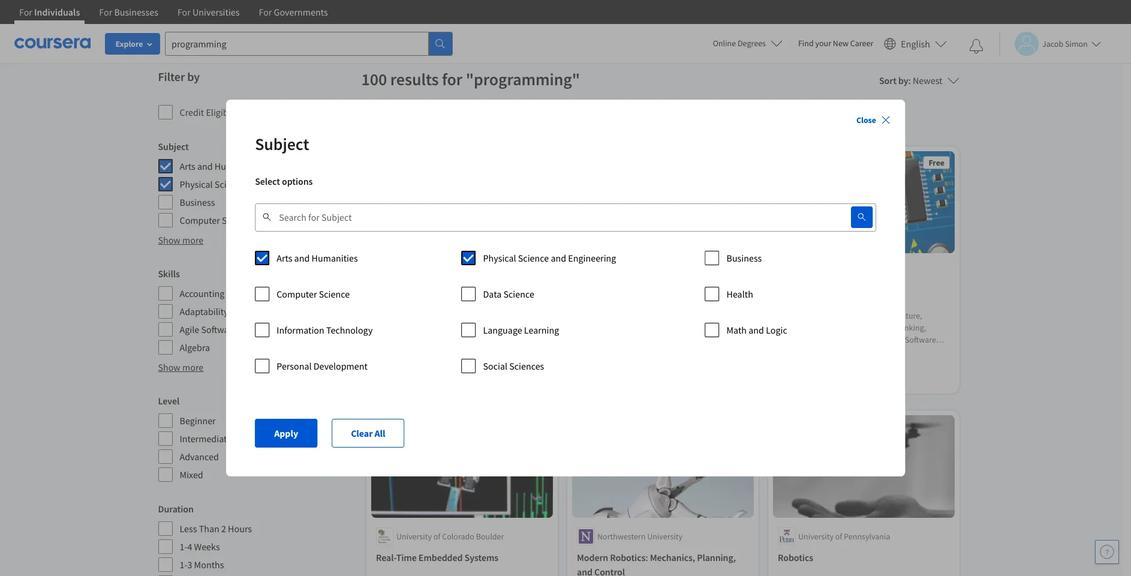 Task type: vqa. For each thing, say whether or not it's contained in the screenshot.
WORLD-
no



Task type: locate. For each thing, give the bounding box(es) containing it.
for right results
[[442, 68, 463, 90]]

1 horizontal spatial development
[[314, 360, 368, 372]]

development inside select subject options element
[[314, 360, 368, 372]]

intermediate
[[376, 373, 421, 384], [180, 433, 232, 445]]

2 more from the top
[[182, 361, 204, 373]]

show up "skills"
[[158, 234, 181, 246]]

by right "filter"
[[187, 69, 200, 84]]

2 horizontal spatial engineering
[[873, 359, 915, 369]]

2 vertical spatial engineering
[[873, 359, 915, 369]]

subject up select options
[[255, 133, 309, 155]]

more
[[182, 234, 204, 246], [182, 361, 204, 373]]

1 for from the left
[[19, 6, 32, 18]]

0 horizontal spatial weeks
[[194, 541, 220, 553]]

northwestern
[[597, 531, 646, 542]]

architecture, down microarchitecture,
[[778, 347, 823, 357]]

for left businesses
[[99, 6, 112, 18]]

0 vertical spatial show more
[[158, 234, 204, 246]]

by right the sort
[[899, 74, 909, 86]]

1 vertical spatial arts
[[277, 252, 293, 264]]

3
[[188, 559, 192, 571]]

0 horizontal spatial by
[[187, 69, 200, 84]]

3 for from the left
[[178, 6, 191, 18]]

and inside design of transmission line: modelling and performance
[[376, 302, 392, 314]]

· left course
[[423, 373, 425, 384]]

0 horizontal spatial physical science and engineering
[[180, 178, 313, 190]]

2 horizontal spatial university
[[799, 531, 834, 542]]

development down "technology"
[[314, 360, 368, 372]]

show more button for computer science
[[158, 233, 204, 247]]

1 vertical spatial more
[[182, 361, 204, 373]]

math and logic
[[727, 324, 788, 336]]

0 horizontal spatial arts
[[180, 160, 195, 172]]

1 vertical spatial show more
[[158, 361, 204, 373]]

for
[[19, 6, 32, 18], [99, 6, 112, 18], [178, 6, 191, 18], [259, 6, 272, 18]]

subject inside dialog
[[255, 133, 309, 155]]

0 horizontal spatial engineering
[[265, 178, 313, 190]]

more for algebra
[[182, 361, 204, 373]]

sort
[[880, 74, 897, 86]]

of up real-time embedded systems
[[433, 531, 440, 542]]

arts
[[180, 160, 195, 172], [277, 252, 293, 264]]

subject inside group
[[158, 140, 189, 152]]

0 vertical spatial intermediate
[[376, 373, 421, 384]]

data
[[483, 288, 502, 300]]

design
[[376, 287, 404, 299]]

subject down credit
[[158, 140, 189, 152]]

performance
[[393, 302, 446, 314]]

1 show more from the top
[[158, 234, 204, 246]]

english button
[[880, 24, 952, 63]]

physical inside 'subject' group
[[180, 178, 213, 190]]

1 horizontal spatial arts
[[277, 252, 293, 264]]

0 vertical spatial show
[[158, 234, 181, 246]]

0 vertical spatial physical science and engineering
[[180, 178, 313, 190]]

1- down less on the left bottom of page
[[180, 541, 188, 553]]

1 horizontal spatial of
[[433, 531, 440, 542]]

1 show more button from the top
[[158, 233, 204, 247]]

of inside design of transmission line: modelling and performance
[[405, 287, 414, 299]]

for governments
[[259, 6, 328, 18]]

0 vertical spatial engineering
[[265, 178, 313, 190]]

architecture, up thinking,
[[878, 311, 923, 321]]

0 horizontal spatial arts and humanities
[[180, 160, 261, 172]]

weeks inside duration group
[[194, 541, 220, 553]]

2 show more from the top
[[158, 361, 204, 373]]

more down algebra
[[182, 361, 204, 373]]

university up mechanics,
[[647, 531, 683, 542]]

1 vertical spatial 4
[[188, 541, 192, 553]]

0 horizontal spatial humanities
[[215, 160, 261, 172]]

weeks
[[473, 373, 496, 384], [194, 541, 220, 553]]

1 vertical spatial arts and humanities
[[277, 252, 358, 264]]

arts up skills group
[[277, 252, 293, 264]]

1 horizontal spatial ·
[[453, 373, 455, 384]]

of left pennsylvania
[[836, 531, 843, 542]]

software down adaptability
[[201, 323, 237, 335]]

0 vertical spatial show more button
[[158, 233, 204, 247]]

1 vertical spatial 1-
[[180, 559, 188, 571]]

0 horizontal spatial university
[[396, 531, 432, 542]]

1 horizontal spatial intermediate
[[376, 373, 421, 384]]

2 1- from the top
[[180, 559, 188, 571]]

computer science inside 'subject' group
[[180, 214, 253, 226]]

clear
[[351, 427, 373, 439]]

close button
[[852, 109, 896, 131]]

design of transmission line: modelling and performance
[[376, 287, 533, 314]]

systems
[[465, 551, 499, 563]]

4
[[467, 373, 471, 384], [188, 541, 192, 553]]

0 horizontal spatial software
[[201, 323, 237, 335]]

1 horizontal spatial computer science
[[277, 288, 350, 300]]

0 horizontal spatial subject
[[158, 140, 189, 152]]

arts down credit
[[180, 160, 195, 172]]

0 vertical spatial computer science
[[180, 214, 253, 226]]

0 horizontal spatial 4
[[188, 541, 192, 553]]

by for filter
[[187, 69, 200, 84]]

physical science and engineering
[[180, 178, 313, 190], [483, 252, 617, 264]]

system
[[778, 359, 804, 369]]

1 vertical spatial physical
[[483, 252, 517, 264]]

intermediate · course · 1 - 4 weeks
[[376, 373, 496, 384]]

show more up "skills"
[[158, 234, 204, 246]]

modelling
[[493, 287, 533, 299]]

1-3 months
[[180, 559, 224, 571]]

2 for from the left
[[99, 6, 112, 18]]

0 vertical spatial arts
[[180, 160, 195, 172]]

software down software-
[[840, 359, 872, 369]]

intermediate inside level group
[[180, 433, 232, 445]]

1 horizontal spatial physical science and engineering
[[483, 252, 617, 264]]

0 horizontal spatial of
[[405, 287, 414, 299]]

1 · from the left
[[423, 373, 425, 384]]

career
[[851, 38, 874, 49]]

university of colorado boulder
[[396, 531, 504, 542]]

of for transmission
[[405, 287, 414, 299]]

1 horizontal spatial engineering
[[569, 252, 617, 264]]

0 horizontal spatial for
[[442, 68, 463, 90]]

skills
[[158, 268, 180, 280]]

weeks up 'months'
[[194, 541, 220, 553]]

colorado
[[442, 531, 474, 542]]

data science
[[483, 288, 535, 300]]

None search field
[[165, 32, 453, 56]]

0 vertical spatial humanities
[[215, 160, 261, 172]]

more up accounting
[[182, 234, 204, 246]]

1 show from the top
[[158, 234, 181, 246]]

4 for from the left
[[259, 6, 272, 18]]

show more button down algebra
[[158, 360, 204, 375]]

university
[[396, 531, 432, 542], [647, 531, 683, 542], [799, 531, 834, 542]]

0 vertical spatial more
[[182, 234, 204, 246]]

2 show more button from the top
[[158, 360, 204, 375]]

1 1- from the top
[[180, 541, 188, 553]]

for for businesses
[[99, 6, 112, 18]]

0 horizontal spatial business
[[180, 196, 215, 208]]

0 vertical spatial development
[[239, 323, 293, 335]]

of up performance
[[405, 287, 414, 299]]

show more
[[158, 234, 204, 246], [158, 361, 204, 373]]

for left universities
[[178, 6, 191, 18]]

0 horizontal spatial development
[[239, 323, 293, 335]]

show more for algebra
[[158, 361, 204, 373]]

development up personal at left bottom
[[239, 323, 293, 335]]

0 vertical spatial physical
[[180, 178, 213, 190]]

universities
[[193, 6, 240, 18]]

0 vertical spatial business
[[180, 196, 215, 208]]

2 show from the top
[[158, 361, 181, 373]]

1 horizontal spatial subject
[[255, 133, 309, 155]]

of for colorado
[[433, 531, 440, 542]]

-
[[463, 373, 465, 384]]

advanced
[[180, 451, 219, 463]]

show more down algebra
[[158, 361, 204, 373]]

show for algebra
[[158, 361, 181, 373]]

1-
[[180, 541, 188, 553], [180, 559, 188, 571]]

1 horizontal spatial arts and humanities
[[277, 252, 358, 264]]

show more button up "skills"
[[158, 233, 204, 247]]

engineering inside 'subject' group
[[265, 178, 313, 190]]

modern robotics:  mechanics, planning, and control
[[577, 551, 736, 576]]

1 vertical spatial physical science and engineering
[[483, 252, 617, 264]]

for left governments
[[259, 6, 272, 18]]

100
[[362, 68, 387, 90]]

level
[[158, 395, 180, 407]]

1 horizontal spatial by
[[899, 74, 909, 86]]

1 horizontal spatial weeks
[[473, 373, 496, 384]]

mixed
[[180, 469, 203, 481]]

1 vertical spatial humanities
[[312, 252, 358, 264]]

design of transmission line: modelling and performance link
[[376, 286, 548, 315]]

intermediate up advanced
[[180, 433, 232, 445]]

physical
[[180, 178, 213, 190], [483, 252, 517, 264]]

1 university from the left
[[396, 531, 432, 542]]

1 vertical spatial computer science
[[277, 288, 350, 300]]

social sciences
[[483, 360, 545, 372]]

governments
[[274, 6, 328, 18]]

free
[[929, 157, 945, 168]]

and
[[197, 160, 213, 172], [248, 178, 263, 190], [294, 252, 310, 264], [551, 252, 567, 264], [376, 302, 392, 314], [749, 324, 765, 336], [577, 566, 593, 576]]

university up time
[[396, 531, 432, 542]]

4 inside duration group
[[188, 541, 192, 553]]

intermediate for intermediate
[[180, 433, 232, 445]]

1 vertical spatial show more button
[[158, 360, 204, 375]]

1 horizontal spatial humanities
[[312, 252, 358, 264]]

sciences
[[510, 360, 545, 372]]

show down algebra
[[158, 361, 181, 373]]

1 horizontal spatial architecture,
[[878, 311, 923, 321]]

1 vertical spatial architecture,
[[778, 347, 823, 357]]

·
[[423, 373, 425, 384], [453, 373, 455, 384]]

intermediate for intermediate · course · 1 - 4 weeks
[[376, 373, 421, 384]]

for individuals
[[19, 6, 80, 18]]

help center image
[[1101, 545, 1115, 559]]

intermediate left course
[[376, 373, 421, 384]]

1 horizontal spatial business
[[727, 252, 762, 264]]

0 vertical spatial arts and humanities
[[180, 160, 261, 172]]

1 vertical spatial business
[[727, 252, 762, 264]]

drones for environmental science
[[577, 287, 714, 299]]

4 up 3
[[188, 541, 192, 553]]

business inside 'subject' group
[[180, 196, 215, 208]]

boulder
[[476, 531, 504, 542]]

for for universities
[[178, 6, 191, 18]]

northwestern university
[[597, 531, 683, 542]]

eligible
[[206, 106, 236, 118]]

robotics
[[778, 551, 814, 563]]

filter
[[158, 69, 185, 84]]

0 horizontal spatial physical
[[180, 178, 213, 190]]

1 vertical spatial development
[[314, 360, 368, 372]]

than
[[199, 523, 220, 535]]

software inside skills group
[[201, 323, 237, 335]]

0 horizontal spatial intermediate
[[180, 433, 232, 445]]

0 vertical spatial 4
[[467, 373, 471, 384]]

0 horizontal spatial architecture,
[[778, 347, 823, 357]]

software down thinking,
[[905, 335, 936, 345]]

0 vertical spatial for
[[442, 68, 463, 90]]

by
[[187, 69, 200, 84], [899, 74, 909, 86]]

sort by : newest
[[880, 74, 943, 86]]

0 vertical spatial 1-
[[180, 541, 188, 553]]

for left individuals
[[19, 6, 32, 18]]

4 right "-"
[[467, 373, 471, 384]]

show
[[158, 234, 181, 246], [158, 361, 181, 373]]

1 vertical spatial for
[[608, 287, 619, 299]]

algebra
[[180, 341, 210, 354]]

clear all
[[351, 427, 386, 439]]

engineering
[[265, 178, 313, 190], [569, 252, 617, 264], [873, 359, 915, 369]]

· left 1
[[453, 373, 455, 384]]

1 horizontal spatial university
[[647, 531, 683, 542]]

computer science
[[180, 214, 253, 226], [277, 288, 350, 300]]

university up robotics
[[799, 531, 834, 542]]

engineering inside computer architecture, computer programming, critical thinking, microarchitecture, problem solving, software architecture, software-defined networking, system software, software engineering
[[873, 359, 915, 369]]

1 vertical spatial engineering
[[569, 252, 617, 264]]

2 horizontal spatial of
[[836, 531, 843, 542]]

show for computer science
[[158, 234, 181, 246]]

1-4 weeks
[[180, 541, 220, 553]]

0 horizontal spatial ·
[[423, 373, 425, 384]]

1 more from the top
[[182, 234, 204, 246]]

modern robotics:  mechanics, planning, and control link
[[577, 550, 749, 576]]

technology
[[326, 324, 373, 336]]

0 horizontal spatial computer science
[[180, 214, 253, 226]]

0 vertical spatial architecture,
[[878, 311, 923, 321]]

weeks down social
[[473, 373, 496, 384]]

1 vertical spatial intermediate
[[180, 433, 232, 445]]

1 horizontal spatial physical
[[483, 252, 517, 264]]

duration group
[[158, 502, 354, 576]]

3 university from the left
[[799, 531, 834, 542]]

1 vertical spatial show
[[158, 361, 181, 373]]

for
[[442, 68, 463, 90], [608, 287, 619, 299]]

1 vertical spatial weeks
[[194, 541, 220, 553]]

business inside select subject options element
[[727, 252, 762, 264]]

university of pennsylvania
[[799, 531, 891, 542]]

1- down 1-4 weeks
[[180, 559, 188, 571]]

humanities inside select subject options element
[[312, 252, 358, 264]]

for right drones
[[608, 287, 619, 299]]

apply button
[[255, 419, 318, 448]]

all
[[375, 427, 386, 439]]



Task type: describe. For each thing, give the bounding box(es) containing it.
language learning
[[483, 324, 560, 336]]

critical
[[867, 323, 892, 333]]

less than 2 hours
[[180, 523, 252, 535]]

show more for computer science
[[158, 234, 204, 246]]

find your new career link
[[793, 36, 880, 51]]

engineering inside select subject options element
[[569, 252, 617, 264]]

pennsylvania
[[844, 531, 891, 542]]

arts and humanities inside 'subject' group
[[180, 160, 261, 172]]

2
[[221, 523, 226, 535]]

2 horizontal spatial software
[[905, 335, 936, 345]]

line:
[[471, 287, 491, 299]]

2 university from the left
[[647, 531, 683, 542]]

networking,
[[888, 347, 931, 357]]

computer inside select subject options element
[[277, 288, 317, 300]]

search image
[[858, 212, 867, 222]]

personal development
[[277, 360, 368, 372]]

and inside modern robotics:  mechanics, planning, and control
[[577, 566, 593, 576]]

find
[[799, 38, 814, 49]]

environmental
[[621, 287, 682, 299]]

english
[[902, 38, 931, 50]]

modern
[[577, 551, 608, 563]]

for for governments
[[259, 6, 272, 18]]

embedded
[[419, 551, 463, 563]]

subject group
[[158, 139, 354, 228]]

skills group
[[158, 266, 354, 355]]

1- for 4
[[180, 541, 188, 553]]

show more button for algebra
[[158, 360, 204, 375]]

computer architecture, computer programming, critical thinking, microarchitecture, problem solving, software architecture, software-defined networking, system software, software engineering
[[778, 311, 936, 369]]

credit
[[180, 106, 204, 118]]

filter by
[[158, 69, 200, 84]]

beginner
[[180, 415, 216, 427]]

robotics:
[[610, 551, 648, 563]]

physical inside select subject options element
[[483, 252, 517, 264]]

development inside skills group
[[239, 323, 293, 335]]

microarchitecture,
[[778, 335, 842, 345]]

for businesses
[[99, 6, 158, 18]]

software-
[[825, 347, 859, 357]]

physical science and engineering inside 'subject' group
[[180, 178, 313, 190]]

2 · from the left
[[453, 373, 455, 384]]

real-time embedded systems link
[[376, 550, 548, 565]]

0 vertical spatial weeks
[[473, 373, 496, 384]]

new
[[834, 38, 849, 49]]

university for real-time embedded systems
[[396, 531, 432, 542]]

social
[[483, 360, 508, 372]]

options
[[282, 175, 313, 187]]

adaptability
[[180, 305, 228, 317]]

find your new career
[[799, 38, 874, 49]]

banner navigation
[[10, 0, 338, 33]]

logic
[[767, 324, 788, 336]]

1 horizontal spatial software
[[840, 359, 872, 369]]

hours
[[228, 523, 252, 535]]

of for pennsylvania
[[836, 531, 843, 542]]

time
[[396, 551, 417, 563]]

drones
[[577, 287, 606, 299]]

planning,
[[697, 551, 736, 563]]

subject dialog
[[226, 100, 906, 477]]

1 horizontal spatial 4
[[467, 373, 471, 384]]

your
[[816, 38, 832, 49]]

level group
[[158, 394, 354, 483]]

select options
[[255, 175, 313, 187]]

information technology
[[277, 324, 373, 336]]

for for individuals
[[19, 6, 32, 18]]

course
[[427, 373, 451, 384]]

software,
[[805, 359, 839, 369]]

language
[[483, 324, 523, 336]]

select subject options element
[[255, 246, 877, 390]]

accounting
[[180, 287, 225, 299]]

by for sort
[[899, 74, 909, 86]]

personal
[[277, 360, 312, 372]]

arts and humanities inside select subject options element
[[277, 252, 358, 264]]

control
[[594, 566, 625, 576]]

arts inside select subject options element
[[277, 252, 293, 264]]

agile software development
[[180, 323, 293, 335]]

agile
[[180, 323, 199, 335]]

newest
[[913, 74, 943, 86]]

credit eligible
[[180, 106, 236, 118]]

1
[[457, 373, 461, 384]]

solving,
[[875, 335, 904, 345]]

more for computer science
[[182, 234, 204, 246]]

computer inside 'subject' group
[[180, 214, 220, 226]]

programming,
[[815, 323, 865, 333]]

months
[[194, 559, 224, 571]]

businesses
[[114, 6, 158, 18]]

university for robotics
[[799, 531, 834, 542]]

computer science inside select subject options element
[[277, 288, 350, 300]]

humanities inside 'subject' group
[[215, 160, 261, 172]]

1- for 3
[[180, 559, 188, 571]]

thinking,
[[894, 323, 926, 333]]

individuals
[[34, 6, 80, 18]]

coursera image
[[14, 34, 91, 53]]

learning
[[524, 324, 560, 336]]

Search by keyword search field
[[279, 203, 823, 232]]

show notifications image
[[970, 39, 984, 53]]

select
[[255, 175, 280, 187]]

1 horizontal spatial for
[[608, 287, 619, 299]]

physical science and engineering inside select subject options element
[[483, 252, 617, 264]]

arts inside 'subject' group
[[180, 160, 195, 172]]

duration
[[158, 503, 194, 515]]

results
[[391, 68, 439, 90]]

real-time embedded systems
[[376, 551, 499, 563]]

100 results for "programming"
[[362, 68, 580, 90]]

mechanics,
[[650, 551, 695, 563]]

close
[[857, 115, 877, 125]]

for universities
[[178, 6, 240, 18]]

information
[[277, 324, 325, 336]]

problem
[[844, 335, 874, 345]]

health
[[727, 288, 754, 300]]

math
[[727, 324, 747, 336]]

robotics link
[[778, 550, 950, 565]]



